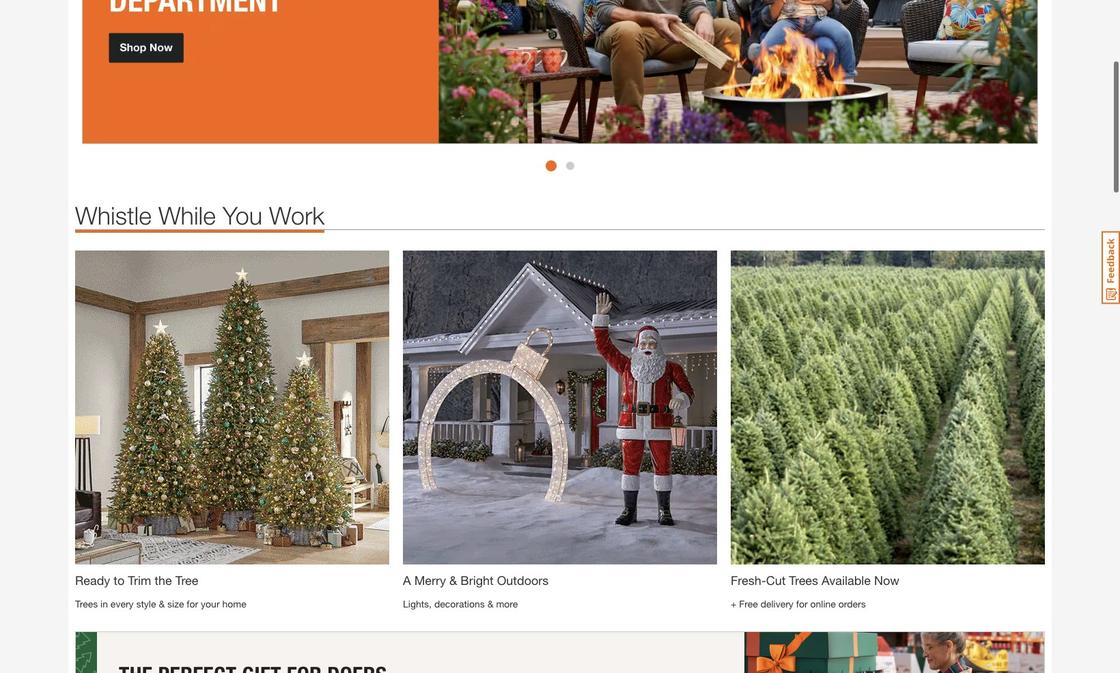 Task type: describe. For each thing, give the bounding box(es) containing it.
lights, decorations & more
[[403, 599, 518, 610]]

outdoors
[[497, 573, 549, 588]]

& for a
[[450, 573, 457, 588]]

merry
[[414, 573, 446, 588]]

1 for from the left
[[187, 599, 198, 610]]

style
[[136, 599, 156, 610]]

tree
[[175, 573, 198, 588]]

+
[[731, 599, 737, 610]]

work
[[269, 201, 325, 230]]

savings in every department image
[[82, 0, 1038, 144]]

bright
[[461, 573, 494, 588]]

home
[[222, 599, 246, 610]]

size
[[167, 599, 184, 610]]

online
[[811, 599, 836, 610]]

more
[[496, 599, 518, 610]]

0 vertical spatial trees
[[789, 573, 818, 588]]

feedback link image
[[1102, 231, 1120, 305]]

lights,
[[403, 599, 432, 610]]

every
[[111, 599, 134, 610]]

now
[[874, 573, 900, 588]]

fresh-
[[731, 573, 766, 588]]

0 horizontal spatial trees
[[75, 599, 98, 610]]

a merry & bright outdoors
[[403, 573, 549, 588]]

fresh-cut trees available now
[[731, 573, 900, 588]]

in
[[100, 599, 108, 610]]



Task type: locate. For each thing, give the bounding box(es) containing it.
ready
[[75, 573, 110, 588]]

 image for tree
[[75, 251, 389, 565]]

cut
[[766, 573, 786, 588]]

whistle while you work
[[75, 201, 325, 230]]

 image for now
[[731, 251, 1045, 565]]

for left online
[[796, 599, 808, 610]]

the
[[155, 573, 172, 588]]

2  image from the left
[[403, 251, 717, 565]]

trees
[[789, 573, 818, 588], [75, 599, 98, 610]]

0 horizontal spatial  image
[[75, 251, 389, 565]]

3  image from the left
[[731, 251, 1045, 565]]

1  image from the left
[[75, 251, 389, 565]]

a
[[403, 573, 411, 588]]

for
[[187, 599, 198, 610], [796, 599, 808, 610]]

& for lights,
[[488, 599, 494, 610]]

trees left in at the left of the page
[[75, 599, 98, 610]]

& right merry
[[450, 573, 457, 588]]

decorations
[[434, 599, 485, 610]]

trim
[[128, 573, 151, 588]]

2 horizontal spatial &
[[488, 599, 494, 610]]

+ free delivery for online orders
[[731, 599, 866, 610]]

2 horizontal spatial  image
[[731, 251, 1045, 565]]

for right size at the bottom of page
[[187, 599, 198, 610]]

1 horizontal spatial for
[[796, 599, 808, 610]]

1 horizontal spatial  image
[[403, 251, 717, 565]]

you
[[223, 201, 262, 230]]

while
[[158, 201, 216, 230]]

&
[[450, 573, 457, 588], [159, 599, 165, 610], [488, 599, 494, 610]]

the perfect gift for doers - let them choose with a gift card. shop now image
[[75, 632, 1045, 674]]

1 vertical spatial trees
[[75, 599, 98, 610]]

& left size at the bottom of page
[[159, 599, 165, 610]]

your
[[201, 599, 220, 610]]

delivery
[[761, 599, 794, 610]]

0 horizontal spatial for
[[187, 599, 198, 610]]

ready to trim the tree
[[75, 573, 198, 588]]

whistle
[[75, 201, 152, 230]]

trees in every style & size for your home
[[75, 599, 246, 610]]

available
[[822, 573, 871, 588]]

trees up + free delivery for online orders
[[789, 573, 818, 588]]

free
[[739, 599, 758, 610]]

 image
[[75, 251, 389, 565], [403, 251, 717, 565], [731, 251, 1045, 565]]

to
[[114, 573, 125, 588]]

1 horizontal spatial &
[[450, 573, 457, 588]]

2 for from the left
[[796, 599, 808, 610]]

0 horizontal spatial &
[[159, 599, 165, 610]]

& left "more"
[[488, 599, 494, 610]]

orders
[[839, 599, 866, 610]]

 image for outdoors
[[403, 251, 717, 565]]

1 horizontal spatial trees
[[789, 573, 818, 588]]



Task type: vqa. For each thing, say whether or not it's contained in the screenshot.
cu for Save
no



